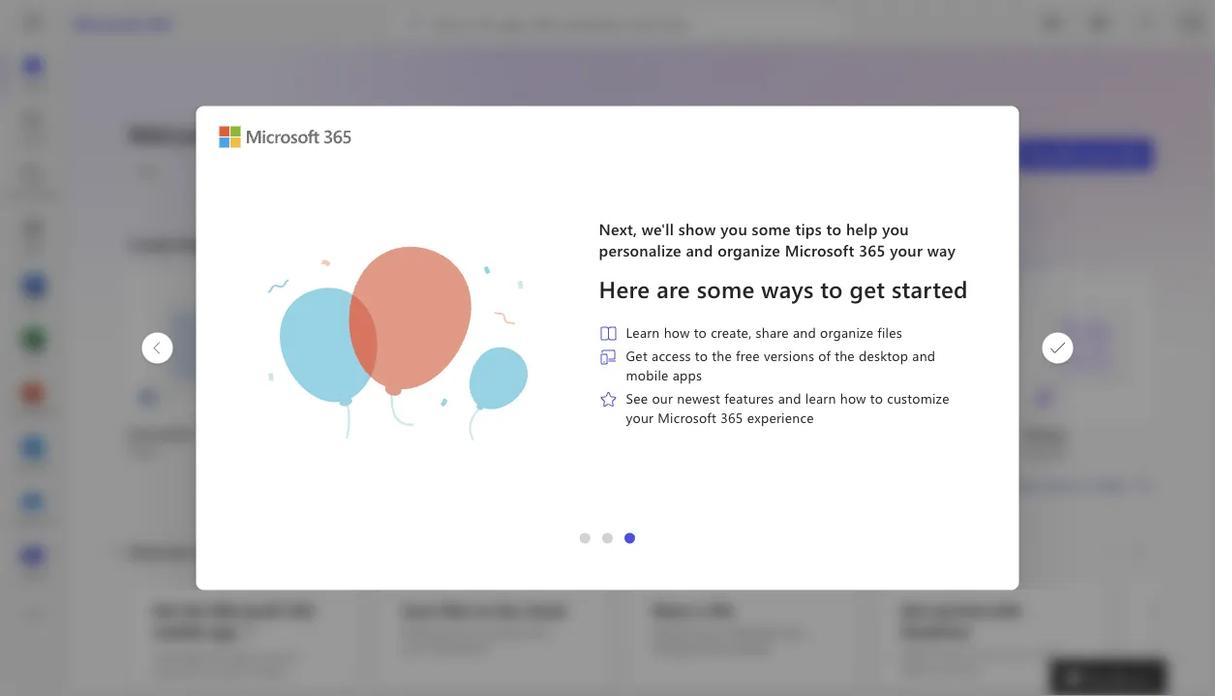 Task type: vqa. For each thing, say whether or not it's contained in the screenshot.
second Tab from the right
no



Task type: locate. For each thing, give the bounding box(es) containing it.
1 horizontal spatial access
[[652, 347, 691, 365]]

to left securely
[[464, 625, 475, 640]]

the
[[712, 347, 732, 365], [835, 347, 855, 365], [183, 600, 207, 620], [496, 600, 520, 620], [209, 649, 226, 664]]

the up securely
[[496, 600, 520, 620]]

to left get
[[821, 273, 843, 304]]

files
[[878, 324, 903, 341], [441, 600, 472, 620], [759, 625, 780, 640], [180, 664, 201, 680]]

do
[[293, 541, 312, 562]]

to left lists list icon
[[871, 389, 884, 407]]

collaborate in real time image
[[1128, 689, 1216, 697]]

you
[[721, 218, 748, 239], [883, 218, 909, 239], [234, 541, 260, 562]]

access inside get access to the free versions of the desktop and mobile apps
[[652, 347, 691, 365]]

get inside get access to the free versions of the desktop and mobile apps
[[626, 347, 648, 365]]

organize up of
[[820, 324, 874, 341]]

2 horizontal spatial ● tab
[[624, 529, 637, 547]]

with
[[989, 600, 1022, 620]]

quiz
[[725, 425, 754, 443]]

watch down onedrive
[[902, 646, 935, 662]]

0 horizontal spatial access
[[267, 649, 300, 664]]

1 vertical spatial mobile
[[153, 621, 204, 642]]

access
[[652, 347, 691, 365], [267, 649, 300, 664]]

your down our at the right of page
[[626, 409, 654, 427]]

and right sync,
[[1038, 646, 1058, 662]]

designer
[[1024, 444, 1070, 459]]

see inside create new element
[[1013, 476, 1035, 494]]

and right the settings.
[[783, 625, 803, 640]]

and inside get started with onedrive watch how to store, sync, and share your files.
[[1038, 646, 1058, 662]]

and up experience
[[779, 389, 802, 407]]

buy microsoft 365
[[1029, 146, 1141, 164]]

get started with onedrive image
[[879, 689, 1105, 697]]

the inside download the app to access your files on your mobile device.
[[209, 649, 226, 664]]

discover
[[129, 541, 190, 562]]

your inside save files to the cloud watch how to securely store your documents.
[[403, 640, 426, 656]]

started down way
[[892, 273, 968, 304]]

how inside "see our newest features and learn how to customize your microsoft 365 experience"
[[841, 389, 867, 407]]

0 vertical spatial organize
[[718, 240, 781, 261]]

forms survey image
[[587, 387, 607, 407]]

365 inside get the microsoft 365 mobile app
[[288, 600, 315, 620]]

0 vertical spatial access
[[652, 347, 691, 365]]

1 vertical spatial some
[[697, 273, 755, 304]]

●
[[579, 529, 592, 547], [602, 529, 614, 547], [624, 529, 637, 547]]

microsoft
[[74, 13, 141, 33], [262, 118, 364, 149], [1056, 146, 1115, 164], [785, 240, 855, 261], [658, 409, 717, 427], [212, 600, 283, 620]]

cloud
[[525, 600, 566, 620]]

● ● ●
[[579, 529, 637, 547]]

mobile up download
[[153, 621, 204, 642]]

next,
[[599, 218, 638, 239]]

to inside get started with onedrive watch how to store, sync, and share your files.
[[963, 646, 974, 662]]

mobile up our at the right of page
[[626, 366, 669, 384]]

home image
[[23, 64, 43, 83]]

and inside 'next, we'll show you some tips to help you personalize and organize microsoft 365 your way'
[[686, 240, 714, 261]]

your inside "see our newest features and learn how to customize your microsoft 365 experience"
[[626, 409, 654, 427]]

share up versions
[[756, 324, 789, 341]]

here are some ways to get started document
[[0, 0, 1216, 697]]

microsoft inside "see our newest features and learn how to customize your microsoft 365 experience"
[[658, 409, 717, 427]]

word
[[128, 444, 156, 459]]

2 vertical spatial mobile
[[248, 664, 284, 680]]

started
[[892, 273, 968, 304], [932, 600, 985, 620]]

access inside download the app to access your files on your mobile device.
[[267, 649, 300, 664]]

create image
[[23, 118, 43, 138]]

0 horizontal spatial ●
[[579, 529, 592, 547]]

to left the create,
[[694, 324, 707, 341]]

see left more
[[1013, 476, 1035, 494]]

0 vertical spatial started
[[892, 273, 968, 304]]

app right on
[[230, 649, 250, 664]]

customize
[[888, 389, 950, 407]]

lists list image
[[886, 387, 905, 407]]

some left tips
[[752, 218, 791, 239]]

powerpoint image
[[23, 389, 43, 409]]

the inside save files to the cloud watch how to securely store your documents.
[[496, 600, 520, 620]]

0 horizontal spatial organize
[[718, 240, 781, 261]]

started inside get started with onedrive watch how to store, sync, and share your files.
[[932, 600, 985, 620]]

buy
[[1029, 146, 1052, 164]]

discover what you can do
[[129, 541, 312, 562]]

the right download
[[209, 649, 226, 664]]

here
[[599, 273, 650, 304]]

to down file
[[714, 625, 725, 640]]

access up get the microsoft 365 mobile app image
[[267, 649, 300, 664]]

app inside get the microsoft 365 mobile app
[[209, 621, 237, 642]]

2 horizontal spatial get
[[902, 600, 928, 620]]

1 horizontal spatial get
[[626, 347, 648, 365]]

mobile
[[626, 366, 669, 384], [153, 621, 204, 642], [248, 664, 284, 680]]

mobile up get the microsoft 365 mobile app image
[[248, 664, 284, 680]]

next image
[[1129, 536, 1148, 567]]

to up apps
[[695, 347, 708, 365]]

how
[[664, 324, 690, 341], [841, 389, 867, 407], [439, 625, 461, 640], [688, 625, 710, 640], [1187, 625, 1210, 640], [938, 646, 960, 662]]

1 horizontal spatial mobile
[[248, 664, 284, 680]]

1 vertical spatial started
[[932, 600, 985, 620]]

your down the save in the bottom left of the page
[[403, 640, 426, 656]]

● tab
[[579, 529, 592, 547], [602, 529, 614, 547], [624, 529, 637, 547]]

designer design image
[[1035, 387, 1055, 407]]

you left can in the bottom left of the page
[[234, 541, 260, 562]]

of
[[819, 347, 831, 365]]

watch down collabora
[[1151, 625, 1184, 640]]

access up apps
[[652, 347, 691, 365]]

microsoft 365 logo image
[[219, 126, 352, 148]]

you right help
[[883, 218, 909, 239]]

1 vertical spatial see
[[1013, 476, 1035, 494]]

started up onedrive
[[932, 600, 985, 620]]

share down onedrive
[[902, 662, 930, 677]]

save files to the cloud image
[[379, 689, 606, 697]]

2 horizontal spatial mobile
[[626, 366, 669, 384]]

outlook image
[[23, 444, 43, 463]]

share
[[756, 324, 789, 341], [728, 625, 756, 640], [698, 640, 726, 656], [902, 662, 930, 677]]

you right show
[[721, 218, 748, 239]]

to right tips
[[827, 218, 842, 239]]

learn
[[626, 324, 660, 341]]

how inside get started with onedrive watch how to store, sync, and share your files.
[[938, 646, 960, 662]]

get inside get the microsoft 365 mobile app
[[153, 600, 179, 620]]

collabora
[[1151, 600, 1216, 620]]

get for get access to the free versions of the desktop and mobile apps
[[626, 347, 648, 365]]

0 vertical spatial mobile
[[626, 366, 669, 384]]

we'll
[[642, 218, 674, 239]]

see inside "see our newest features and learn how to customize your microsoft 365 experience"
[[626, 389, 648, 407]]

0 horizontal spatial get
[[153, 600, 179, 620]]

0 horizontal spatial see
[[626, 389, 648, 407]]

files up share a file "image"
[[759, 625, 780, 640]]

organize
[[718, 240, 781, 261], [820, 324, 874, 341]]

see more in create
[[1013, 476, 1127, 494]]

document word
[[128, 425, 193, 459]]

create left new
[[128, 233, 174, 254]]

share
[[652, 600, 694, 620]]

0 vertical spatial create
[[128, 233, 174, 254]]

save
[[403, 600, 437, 620]]

word document image
[[139, 387, 159, 407]]

documents.
[[429, 640, 490, 656]]

to up securely
[[476, 600, 492, 620]]

navigation
[[0, 46, 66, 589]]

watch inside share a file watch how to share files and manage share settings.
[[652, 625, 685, 640]]

0 vertical spatial app
[[209, 621, 237, 642]]

get down learn
[[626, 347, 648, 365]]

1 vertical spatial organize
[[820, 324, 874, 341]]

create right in
[[1088, 476, 1127, 494]]

organize inside 'next, we'll show you some tips to help you personalize and organize microsoft 365 your way'
[[718, 240, 781, 261]]

save files to the cloud watch how to securely store your documents.
[[403, 600, 566, 656]]

create new
[[128, 233, 210, 254]]

and up versions
[[793, 324, 817, 341]]

1 horizontal spatial create
[[1088, 476, 1127, 494]]

see
[[626, 389, 648, 407], [1013, 476, 1035, 494]]

1 vertical spatial access
[[267, 649, 300, 664]]

and right desktop
[[913, 347, 936, 365]]

app
[[209, 621, 237, 642], [230, 649, 250, 664]]

to up get the microsoft 365 mobile app image
[[253, 649, 264, 664]]

0 horizontal spatial mobile
[[153, 621, 204, 642]]

get
[[626, 347, 648, 365], [153, 600, 179, 620], [902, 600, 928, 620]]

here are some ways to get started dialog
[[0, 0, 1216, 697]]

document
[[128, 425, 193, 443]]

none search field inside microsoft 365 "banner"
[[391, 8, 844, 39]]

more
[[1038, 476, 1070, 494]]

2 horizontal spatial ●
[[624, 529, 637, 547]]

share down file
[[728, 625, 756, 640]]

None search field
[[391, 8, 844, 39]]

some
[[752, 218, 791, 239], [697, 273, 755, 304]]

watch down share
[[652, 625, 685, 640]]

1 horizontal spatial ● tab
[[602, 529, 614, 547]]

mobile inside download the app to access your files on your mobile device.
[[248, 664, 284, 680]]

app up download the app to access your files on your mobile device. in the left bottom of the page
[[209, 621, 237, 642]]

the up download
[[183, 600, 207, 620]]

365 inside "see our newest features and learn how to customize your microsoft 365 experience"
[[721, 409, 744, 427]]

are
[[657, 273, 691, 304]]

see left our at the right of page
[[626, 389, 648, 407]]

on
[[204, 664, 218, 680]]

to left the store, at the bottom right of page
[[963, 646, 974, 662]]

slide 3 of 3. group
[[196, 106, 1020, 590]]

your
[[890, 240, 923, 261], [626, 409, 654, 427], [403, 640, 426, 656], [933, 662, 957, 677], [153, 664, 177, 680], [221, 664, 244, 680]]

your left the files.
[[933, 662, 957, 677]]

2 ● from the left
[[602, 529, 614, 547]]

create
[[128, 233, 174, 254], [1088, 476, 1127, 494]]

to
[[233, 118, 256, 149], [827, 218, 842, 239], [821, 273, 843, 304], [694, 324, 707, 341], [695, 347, 708, 365], [871, 389, 884, 407], [476, 600, 492, 620], [464, 625, 475, 640], [714, 625, 725, 640], [963, 646, 974, 662], [253, 649, 264, 664]]

1 horizontal spatial you
[[721, 218, 748, 239]]

files right the save in the bottom left of the page
[[441, 600, 472, 620]]

watch
[[403, 625, 435, 640], [652, 625, 685, 640], [1151, 625, 1184, 640], [902, 646, 935, 662]]

list containing document
[[128, 271, 1154, 459]]

and
[[686, 240, 714, 261], [793, 324, 817, 341], [913, 347, 936, 365], [779, 389, 802, 407], [783, 625, 803, 640], [1038, 646, 1058, 662]]

0 vertical spatial some
[[752, 218, 791, 239]]

1 vertical spatial app
[[230, 649, 250, 664]]

way
[[928, 240, 956, 261]]

word image
[[23, 281, 43, 300]]

get up onedrive
[[902, 600, 928, 620]]

files left on
[[180, 664, 201, 680]]

1 horizontal spatial ●
[[602, 529, 614, 547]]

in
[[1073, 476, 1084, 494]]

started inside slide 3 of 3. group
[[892, 273, 968, 304]]

list
[[128, 271, 1154, 459]]

some up the create,
[[697, 273, 755, 304]]

see for see more in create
[[1013, 476, 1035, 494]]

0 vertical spatial see
[[626, 389, 648, 407]]

watch down the save in the bottom left of the page
[[403, 625, 435, 640]]

watch inside collabora watch how t
[[1151, 625, 1184, 640]]

1 vertical spatial create
[[1088, 476, 1127, 494]]

files up desktop
[[878, 324, 903, 341]]

get up download
[[153, 600, 179, 620]]

pagination for first run slides. slide 3 of 3 selected. tab list
[[196, 521, 1020, 547]]

your left way
[[890, 240, 923, 261]]

0 horizontal spatial ● tab
[[579, 529, 592, 547]]

0 horizontal spatial you
[[234, 541, 260, 562]]

sync,
[[1010, 646, 1035, 662]]

and inside "see our newest features and learn how to customize your microsoft 365 experience"
[[779, 389, 802, 407]]

0 horizontal spatial create
[[128, 233, 174, 254]]

buy microsoft 365 button
[[1016, 139, 1154, 170]]

and down show
[[686, 240, 714, 261]]

workbook
[[427, 425, 492, 443]]

organize up here are some ways to get started
[[718, 240, 781, 261]]

1 horizontal spatial see
[[1013, 476, 1035, 494]]



Task type: describe. For each thing, give the bounding box(es) containing it.
apps image
[[23, 227, 43, 246]]

1 horizontal spatial organize
[[820, 324, 874, 341]]

3 ● from the left
[[624, 529, 637, 547]]

share inside get started with onedrive watch how to store, sync, and share your files.
[[902, 662, 930, 677]]

1 ● from the left
[[579, 529, 592, 547]]

new quiz image
[[737, 387, 756, 407]]

365 inside 'next, we'll show you some tips to help you personalize and organize microsoft 365 your way'
[[859, 240, 886, 261]]

to right welcome
[[233, 118, 256, 149]]

get access to the free versions of the desktop and mobile apps
[[626, 347, 936, 384]]

show
[[679, 218, 717, 239]]

learn
[[806, 389, 837, 407]]

download the app to access your files on your mobile device.
[[153, 649, 300, 695]]

to inside get access to the free versions of the desktop and mobile apps
[[695, 347, 708, 365]]

onedrive
[[902, 621, 971, 642]]

versions
[[764, 347, 815, 365]]

files inside download the app to access your files on your mobile device.
[[180, 664, 201, 680]]

2 horizontal spatial you
[[883, 218, 909, 239]]

to inside "see our newest features and learn how to customize your microsoft 365 experience"
[[871, 389, 884, 407]]

your inside 'next, we'll show you some tips to help you personalize and organize microsoft 365 your way'
[[890, 240, 923, 261]]

watch inside get started with onedrive watch how to store, sync, and share your files.
[[902, 646, 935, 662]]

manage
[[652, 640, 694, 656]]

feedback button
[[1051, 660, 1167, 697]]

get inside get started with onedrive watch how to store, sync, and share your files.
[[902, 600, 928, 620]]

to inside share a file watch how to share files and manage share settings.
[[714, 625, 725, 640]]

this account doesn't have a microsoft 365 subscription. click to view your benefits. tooltip
[[128, 159, 166, 178]]

share a file image
[[629, 689, 855, 697]]

view more apps image
[[23, 606, 43, 626]]

microsoft inside "button"
[[1056, 146, 1115, 164]]

create,
[[711, 324, 752, 341]]

microsoft 365
[[74, 13, 171, 33]]

files inside save files to the cloud watch how to securely store your documents.
[[441, 600, 472, 620]]

get
[[850, 273, 886, 304]]

microsoft inside get the microsoft 365 mobile app
[[212, 600, 283, 620]]

onedrive image
[[23, 498, 43, 517]]

to inside download the app to access your files on your mobile device.
[[253, 649, 264, 664]]

excel image
[[23, 335, 43, 355]]

help
[[847, 218, 878, 239]]

you inside dropdown button
[[234, 541, 260, 562]]

next, we'll show you some tips to help you personalize and organize microsoft 365 your way
[[599, 218, 956, 261]]

features
[[725, 389, 775, 407]]

powerpoint presentation image
[[289, 387, 308, 407]]

get for get the microsoft 365 mobile app
[[153, 600, 179, 620]]

how inside save files to the cloud watch how to securely store your documents.
[[439, 625, 461, 640]]

the down the create,
[[712, 347, 732, 365]]

apps
[[673, 366, 703, 384]]

create new element
[[128, 229, 1154, 536]]

feedback
[[1086, 667, 1152, 688]]

create inside the see more in create link
[[1088, 476, 1127, 494]]

and inside share a file watch how to share files and manage share settings.
[[783, 625, 803, 640]]

2 ● tab from the left
[[602, 529, 614, 547]]

microsoft 365 banner
[[0, 0, 1216, 46]]

free
[[736, 347, 760, 365]]

design designer
[[1024, 425, 1070, 459]]

presentation
[[277, 425, 356, 443]]

t
[[1213, 625, 1216, 640]]

new
[[178, 233, 210, 254]]

the inside get the microsoft 365 mobile app
[[183, 600, 207, 620]]

get started with onedrive watch how to store, sync, and share your files.
[[902, 600, 1058, 677]]

collabora watch how t
[[1151, 600, 1216, 671]]

store
[[524, 625, 550, 640]]

here are some ways to get started
[[599, 273, 968, 304]]

what
[[194, 541, 229, 562]]

settings.
[[729, 640, 772, 656]]

files inside share a file watch how to share files and manage share settings.
[[759, 625, 780, 640]]

securely
[[478, 625, 521, 640]]

1 ● tab from the left
[[579, 529, 592, 547]]

experience
[[748, 409, 814, 427]]

microsoft inside 'next, we'll show you some tips to help you personalize and organize microsoft 365 your way'
[[785, 240, 855, 261]]

free
[[136, 161, 158, 176]]

see our newest features and learn how to customize your microsoft 365 experience
[[626, 389, 950, 427]]

teams image
[[23, 552, 43, 572]]

desktop
[[859, 347, 909, 365]]

see more in create link
[[1011, 474, 1154, 497]]

share right manage
[[698, 640, 726, 656]]

microsoft inside "banner"
[[74, 13, 141, 33]]

and inside get access to the free versions of the desktop and mobile apps
[[913, 347, 936, 365]]

designer design image
[[1035, 387, 1055, 407]]

your inside get started with onedrive watch how to store, sync, and share your files.
[[933, 662, 957, 677]]

device.
[[153, 680, 189, 695]]

the right of
[[835, 347, 855, 365]]

a
[[698, 600, 707, 620]]

app inside download the app to access your files on your mobile device.
[[230, 649, 250, 664]]

some inside 'next, we'll show you some tips to help you personalize and organize microsoft 365 your way'
[[752, 218, 791, 239]]

365 inside "banner"
[[145, 13, 171, 33]]

mobile inside get access to the free versions of the desktop and mobile apps
[[626, 366, 669, 384]]

can
[[264, 541, 289, 562]]

3 ● tab from the left
[[624, 529, 637, 547]]

tips
[[796, 218, 822, 239]]

file
[[711, 600, 735, 620]]

share a file watch how to share files and manage share settings.
[[652, 600, 803, 656]]

welcome to microsoft 365
[[128, 118, 410, 149]]

365 inside "button"
[[1119, 146, 1141, 164]]

get the microsoft 365 mobile app image
[[130, 689, 356, 697]]

ways
[[762, 273, 814, 304]]

newest
[[677, 389, 721, 407]]

to inside 'next, we'll show you some tips to help you personalize and organize microsoft 365 your way'
[[827, 218, 842, 239]]

store,
[[977, 646, 1006, 662]]

discover what you can do button
[[102, 536, 316, 567]]

mobile inside get the microsoft 365 mobile app
[[153, 621, 204, 642]]

your left on
[[153, 664, 177, 680]]

your right on
[[221, 664, 244, 680]]

our
[[652, 389, 673, 407]]

download
[[153, 649, 206, 664]]

see for see our newest features and learn how to customize your microsoft 365 experience
[[626, 389, 648, 407]]

files inside slide 3 of 3. group
[[878, 324, 903, 341]]

share inside slide 3 of 3. group
[[756, 324, 789, 341]]

welcome
[[128, 118, 227, 149]]

design
[[1024, 425, 1067, 443]]

files.
[[960, 662, 983, 677]]

how inside share a file watch how to share files and manage share settings.
[[688, 625, 710, 640]]

learn how to create, share and organize files
[[626, 324, 903, 341]]

how inside collabora watch how t
[[1187, 625, 1210, 640]]

watch inside save files to the cloud watch how to securely store your documents.
[[403, 625, 435, 640]]

get the microsoft 365 mobile app
[[153, 600, 315, 642]]

excel workbook image
[[438, 387, 458, 407]]

my content image
[[23, 172, 43, 192]]

personalize
[[599, 240, 682, 261]]



